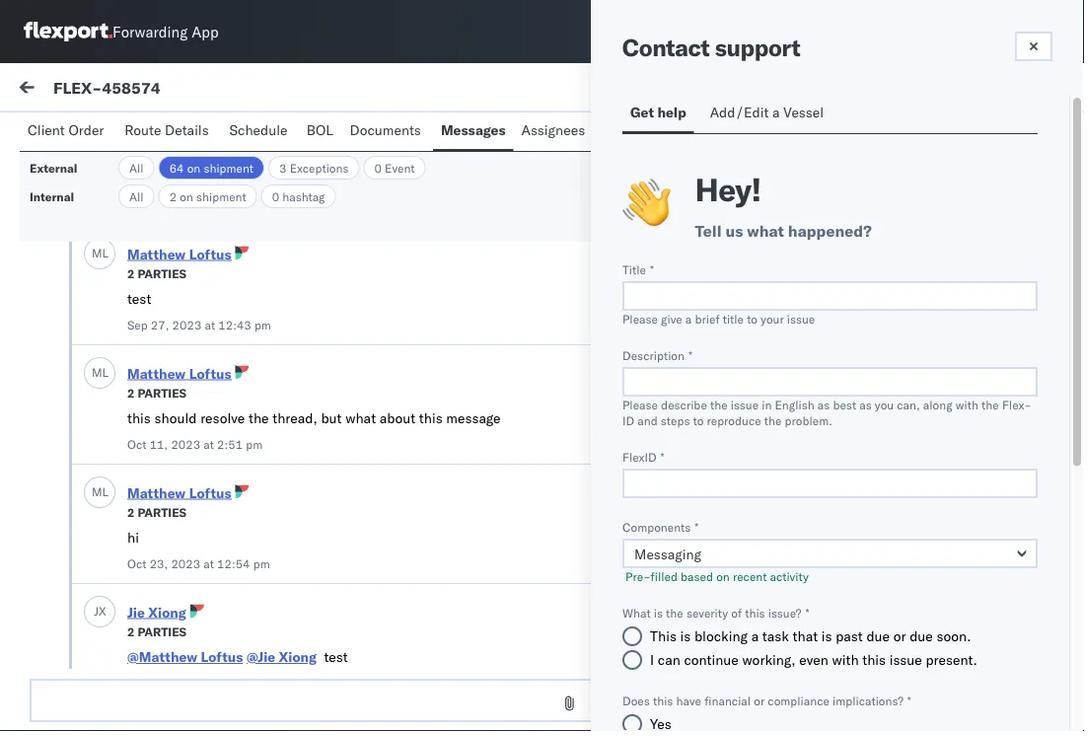 Task type: locate. For each thing, give the bounding box(es) containing it.
None text field
[[866, 17, 897, 46], [623, 281, 1038, 311], [623, 469, 1038, 498], [760, 679, 1053, 722], [866, 17, 897, 46], [623, 281, 1038, 311], [623, 469, 1038, 498], [760, 679, 1053, 722]]

0 vertical spatial please
[[623, 311, 658, 326]]

test
[[173, 126, 201, 144]]

0 horizontal spatial your
[[59, 266, 86, 284]]

destination inside omkar savant destination agent oct 26, 2023 at 2:43 pm
[[906, 462, 968, 477]]

2 on shipment down again
[[169, 189, 246, 204]]

matthew loftus up should
[[127, 365, 231, 382]]

3 exceptions for the all button below "jason-"
[[279, 160, 349, 175]]

all button up flex- 1366815
[[849, 296, 885, 320]]

3 2 parties from the top
[[127, 386, 187, 401]]

1 j from the top
[[95, 127, 99, 142]]

import work button
[[139, 63, 232, 116]]

0 horizontal spatial 64
[[169, 160, 184, 175]]

0 for the all button below "jason-"
[[272, 189, 279, 204]]

1 pdt from the top
[[521, 238, 546, 256]]

2:46
[[463, 455, 493, 473]]

2 vertical spatial l
[[102, 485, 109, 500]]

is for a
[[89, 612, 100, 629]]

message
[[240, 81, 297, 98], [229, 125, 287, 143], [61, 171, 109, 186]]

all down "jason-"
[[129, 160, 144, 175]]

pm inside hi oct 23, 2023 at 12:54 pm
[[253, 557, 270, 571]]

jie xiong
[[127, 604, 186, 621]]

parties down commendation
[[138, 266, 187, 281]]

at inside hi oct 23, 2023 at 12:54 pm
[[204, 557, 214, 571]]

external for the all button underneath flex- 1854269
[[760, 272, 808, 287]]

please up id
[[623, 397, 658, 412]]

issue up reproduce
[[731, 397, 759, 412]]

3 omkar savant from the top
[[96, 430, 183, 447]]

loftus
[[189, 246, 231, 263], [189, 365, 231, 382], [189, 485, 231, 502], [201, 649, 243, 666]]

1 vertical spatial and
[[181, 612, 204, 629]]

flex- 458574 down availability
[[834, 574, 927, 591]]

all button down flex- 1854269
[[849, 267, 885, 291]]

0 vertical spatial to
[[274, 247, 286, 264]]

or right the financial
[[754, 693, 765, 708]]

exception: up j x
[[63, 572, 133, 590]]

2 inside 2 on shipment
[[900, 301, 907, 315]]

terminal
[[912, 530, 970, 547]]

0 horizontal spatial schedule
[[229, 121, 288, 139]]

0 vertical spatial xiong
[[148, 604, 186, 621]]

23,
[[150, 557, 168, 571]]

1 horizontal spatial delay
[[947, 544, 985, 561]]

parties for (edited)
[[138, 147, 187, 162]]

acd
[[816, 378, 838, 396]]

1 vertical spatial i
[[650, 651, 654, 669]]

2023 inside hi oct 23, 2023 at 12:54 pm
[[171, 557, 200, 571]]

2 parties up hi
[[127, 505, 187, 520]]

m l down exception: unknown customs hold type
[[92, 485, 109, 500]]

at left 12:54
[[204, 557, 214, 571]]

4 pm from the top
[[496, 574, 517, 591]]

3 m l from the top
[[92, 485, 109, 500]]

flex- 458574 down add/edit a vessel
[[753, 127, 812, 167]]

3 l from the top
[[102, 485, 109, 500]]

0 hashtag up the improve
[[272, 189, 325, 204]]

due
[[867, 628, 890, 645], [910, 628, 933, 645]]

64 on shipment
[[169, 160, 254, 175], [900, 264, 968, 295]]

omkar right past
[[874, 637, 918, 654]]

am inside 2 parties acd oct 26, 2023 at 1:32 am
[[934, 406, 950, 420]]

m for hi
[[92, 485, 102, 500]]

this should resolve the thread, but what about this message
[[127, 410, 501, 427]]

agent for omkar savant destination agent oct 26, 2023 at 2:43 pm
[[971, 462, 1003, 477]]

2 exception: from the top
[[63, 572, 133, 590]]

severity
[[687, 605, 728, 620]]

all down flex- 1854269
[[860, 272, 874, 287]]

1 l from the top
[[102, 246, 109, 261]]

with right along
[[956, 397, 979, 412]]

matthew up morale!
[[127, 246, 186, 263]]

savant up "get"
[[615, 82, 654, 97]]

0 vertical spatial omkar savant button
[[806, 460, 899, 478]]

2 parties acd oct 26, 2023 at 1:32 am
[[816, 354, 950, 420]]

task
[[763, 628, 789, 645]]

0 vertical spatial matthew loftus
[[127, 246, 231, 263]]

please inside please describe the issue in english as best as you can, along with the flex- id and steps to reproduce the problem.
[[623, 397, 658, 412]]

1 vertical spatial 0
[[272, 189, 279, 204]]

64 down internal (0) button
[[169, 160, 184, 175]]

am left filing
[[67, 247, 86, 264]]

Messaging text field
[[623, 539, 1038, 568]]

1 vertical spatial 0 hashtag
[[989, 301, 1042, 315]]

2 parties down "jason-"
[[127, 147, 187, 162]]

agent inside omkar savant destination agent oct 26, 2023 at 2:43 pm
[[971, 462, 1003, 477]]

1 vertical spatial 2:45
[[463, 702, 493, 719]]

1 horizontal spatial xiong
[[279, 649, 317, 666]]

0 vertical spatial matthew
[[127, 246, 186, 263]]

3 exceptions
[[279, 160, 349, 175], [994, 272, 1063, 287]]

whatever floats your boat! waka
[[59, 365, 262, 382]]

l left floats
[[102, 366, 109, 380]]

2 on shipment up 1366815
[[900, 293, 961, 323]]

3 pdt from the top
[[521, 455, 546, 473]]

omkar savant down @hiahiahia
[[96, 213, 183, 230]]

due left soon.
[[910, 628, 933, 645]]

1 exception: from the top
[[63, 464, 133, 481]]

destination inside jason-test zhao destination agent
[[244, 128, 306, 142]]

* for title *
[[650, 262, 654, 277]]

1 horizontal spatial this
[[650, 628, 677, 645]]

0 horizontal spatial i
[[59, 247, 63, 264]]

flexport. image
[[24, 22, 113, 41]]

2 horizontal spatial internal
[[760, 301, 805, 315]]

1 horizontal spatial or
[[894, 628, 907, 645]]

2023 up exception: warehouse devan delay
[[171, 557, 200, 571]]

1 matthew loftus from the top
[[127, 246, 231, 263]]

2 2 parties from the top
[[127, 266, 187, 281]]

am
[[67, 247, 86, 264], [934, 406, 950, 420]]

please left give
[[623, 311, 658, 326]]

your left morale!
[[59, 266, 86, 284]]

2 parties button for @jie
[[127, 623, 187, 640]]

1 vertical spatial work
[[839, 213, 871, 230]]

1 horizontal spatial hashtag
[[999, 301, 1042, 315]]

m l left floats
[[92, 366, 109, 380]]

pm right 12:54
[[253, 557, 270, 571]]

m l for hi
[[92, 485, 109, 500]]

destination
[[244, 128, 306, 142], [906, 462, 968, 477], [877, 659, 939, 674]]

work inside button
[[191, 81, 224, 98]]

1 m l from the top
[[92, 246, 109, 261]]

components
[[623, 520, 691, 534]]

the
[[711, 397, 728, 412], [982, 397, 1000, 412], [249, 410, 269, 427], [765, 413, 782, 428], [666, 605, 684, 620]]

on inside "64 on shipment"
[[918, 264, 931, 279]]

parties for 27,
[[138, 266, 187, 281]]

oct inside 2 parties acd oct 26, 2023 at 1:32 am
[[816, 406, 835, 420]]

route
[[125, 121, 161, 139]]

on inside 2 on shipment
[[911, 293, 924, 307]]

am right 1:32
[[934, 406, 950, 420]]

1 vertical spatial am
[[934, 406, 950, 420]]

2023, for exception: unknown customs hold type
[[421, 455, 459, 473]]

with inside this is a great deal and with established, we will create a lucrative partnership.
[[208, 612, 234, 629]]

as down acd
[[818, 397, 830, 412]]

2 horizontal spatial issue
[[890, 651, 923, 669]]

matthew loftus down unknown
[[127, 485, 231, 502]]

parties down jie xiong
[[138, 625, 187, 640]]

matthew loftus down jul
[[127, 246, 231, 263]]

can,
[[897, 397, 921, 412]]

2 vertical spatial matthew loftus button
[[127, 485, 231, 502]]

None text field
[[623, 367, 1038, 397], [30, 679, 680, 722], [623, 367, 1038, 397], [30, 679, 680, 722]]

parties up acd
[[826, 354, 875, 369]]

is inside this is a great deal and with established, we will create a lucrative partnership.
[[89, 612, 100, 629]]

3 matthew loftus from the top
[[127, 485, 231, 502]]

3 exceptions down list
[[279, 160, 349, 175]]

0 vertical spatial matthew loftus button
[[127, 246, 231, 263]]

0 vertical spatial destination
[[244, 128, 306, 142]]

* for description *
[[689, 348, 693, 363]]

* right components
[[695, 520, 699, 534]]

4 2 parties from the top
[[127, 505, 187, 520]]

this right of
[[745, 605, 766, 620]]

loftus left report
[[189, 246, 231, 263]]

3 matthew loftus button from the top
[[127, 485, 231, 502]]

hashtag for the all button on the left of jul
[[282, 189, 325, 204]]

view as client
[[991, 157, 1082, 174]]

2 l from the top
[[102, 366, 109, 380]]

1 vertical spatial matthew loftus
[[127, 365, 231, 382]]

2 vertical spatial external
[[760, 272, 808, 287]]

message inside button
[[229, 125, 287, 143]]

your left 'boat!' at the left of the page
[[161, 365, 188, 382]]

2 horizontal spatial with
[[956, 397, 979, 412]]

2023 inside @matthew loftus @jie xiong test oct 24, 2023 at 2:32 pm
[[171, 676, 200, 691]]

0 vertical spatial exception:
[[63, 464, 133, 481]]

0 vertical spatial internal
[[132, 125, 181, 143]]

describe
[[661, 397, 707, 412]]

* right issue?
[[806, 605, 810, 620]]

3 exceptions down docum button
[[994, 272, 1063, 287]]

all button
[[118, 156, 155, 180], [118, 185, 155, 208], [849, 267, 885, 291], [849, 296, 885, 320]]

2 parties button for 23,
[[127, 503, 187, 521]]

delay inside (air recovery) schedule delay: terminal - cargo availability delay information-only
[[947, 544, 985, 561]]

matthew down 27,
[[127, 365, 186, 382]]

savant inside omkar savant destination agent
[[922, 637, 967, 654]]

1 horizontal spatial internal
[[132, 125, 181, 143]]

can
[[658, 651, 681, 669]]

xiong inside @matthew loftus @jie xiong test oct 24, 2023 at 2:32 pm
[[279, 649, 317, 666]]

1 horizontal spatial 3 exceptions
[[994, 272, 1063, 287]]

exception: left unknown
[[63, 464, 133, 481]]

2 m from the top
[[92, 366, 102, 380]]

2 down floats
[[127, 386, 135, 401]]

should
[[154, 410, 197, 427]]

parties up hi
[[138, 505, 187, 520]]

jul
[[180, 198, 194, 213]]

0 horizontal spatial exceptions
[[290, 160, 349, 175]]

as inside button
[[1026, 157, 1041, 174]]

delay:
[[869, 530, 909, 547]]

0 horizontal spatial work
[[191, 81, 224, 98]]

27,
[[151, 318, 169, 333]]

1 vertical spatial exception:
[[63, 572, 133, 590]]

0 horizontal spatial 3
[[279, 160, 287, 175]]

i inside i am filing a commendation report to improve your morale!
[[59, 247, 63, 264]]

2 pm from the top
[[496, 347, 517, 364]]

parties for @jie
[[138, 625, 187, 640]]

0 horizontal spatial and
[[181, 612, 204, 629]]

matthew loftus button up should
[[127, 365, 231, 382]]

implications?
[[833, 693, 904, 708]]

flex- up acd
[[834, 347, 876, 364]]

2023 down flex- 2271801
[[849, 483, 879, 498]]

destination for omkar savant destination agent oct 26, 2023 at 2:43 pm
[[906, 462, 968, 477]]

details
[[165, 121, 209, 139]]

1 vertical spatial destination
[[906, 462, 968, 477]]

2 vertical spatial issue
[[890, 651, 923, 669]]

your inside i am filing a commendation report to improve your morale!
[[59, 266, 86, 284]]

1 please from the top
[[623, 311, 658, 326]]

or right past
[[894, 628, 907, 645]]

client
[[1045, 157, 1082, 174]]

0 vertical spatial i
[[59, 247, 63, 264]]

shipment inside "64 on shipment"
[[918, 280, 968, 295]]

2 matthew from the top
[[127, 365, 186, 382]]

work
[[56, 76, 107, 103]]

financial
[[705, 693, 751, 708]]

pm for exception: unknown customs hold type
[[496, 455, 517, 473]]

issue for title
[[787, 311, 815, 326]]

route details button
[[117, 113, 222, 151]]

2271801
[[876, 455, 936, 473]]

is right that
[[822, 628, 832, 645]]

0 vertical spatial test
[[127, 291, 151, 308]]

1 horizontal spatial 64 on shipment
[[900, 264, 968, 295]]

0 horizontal spatial am
[[67, 247, 86, 264]]

2 2023, from the top
[[421, 347, 459, 364]]

0 vertical spatial m
[[92, 246, 102, 261]]

on for the all button on the left of jul
[[180, 189, 193, 204]]

to inside i am filing a commendation report to improve your morale!
[[274, 247, 286, 264]]

0 hashtag up flex-
[[989, 301, 1042, 315]]

i for i can continue working, even with this issue present.
[[650, 651, 654, 669]]

hashtag
[[282, 189, 325, 204], [999, 301, 1042, 315]]

at inside the test sep 27, 2023 at 12:43 pm
[[205, 318, 215, 333]]

1 vertical spatial matthew loftus button
[[127, 365, 231, 382]]

2 vertical spatial m l
[[92, 485, 109, 500]]

2 matthew loftus button from the top
[[127, 365, 231, 382]]

with
[[956, 397, 979, 412], [208, 612, 234, 629], [832, 651, 859, 669]]

1 vertical spatial or
[[754, 693, 765, 708]]

1 vertical spatial please
[[623, 397, 658, 412]]

jie
[[127, 604, 145, 621]]

shipment down jason-test zhao destination agent
[[204, 160, 254, 175]]

loftus up resolve
[[189, 365, 231, 382]]

5 pdt from the top
[[521, 702, 546, 719]]

1 resize handle column header from the left
[[337, 165, 361, 731]]

1 matthew loftus button from the top
[[127, 246, 231, 263]]

0 vertical spatial flex- 458574
[[753, 127, 812, 167]]

1 pm from the top
[[496, 238, 517, 256]]

0 horizontal spatial due
[[867, 628, 890, 645]]

oct 26, 2023, 2:45 pm pdt
[[369, 574, 546, 591], [369, 702, 546, 719]]

but
[[321, 410, 342, 427]]

0 vertical spatial hashtag
[[282, 189, 325, 204]]

2 parties button down commendation
[[127, 264, 187, 282]]

pdt for report
[[521, 238, 546, 256]]

2 parties for test
[[127, 266, 187, 281]]

1 vertical spatial what
[[346, 410, 376, 427]]

resize handle column header right flex-
[[1034, 165, 1058, 731]]

1 vertical spatial message
[[229, 125, 287, 143]]

internal (0) button
[[124, 116, 221, 155]]

what right but
[[346, 410, 376, 427]]

2 parties button down 'jie xiong' button
[[127, 623, 187, 640]]

2 omkar savant from the top
[[96, 331, 183, 348]]

agent inside jason-test zhao destination agent
[[309, 128, 341, 142]]

pm inside the test sep 27, 2023 at 12:43 pm
[[255, 318, 271, 333]]

shipment down 1854269
[[918, 280, 968, 295]]

2 due from the left
[[910, 628, 933, 645]]

1 matthew from the top
[[127, 246, 186, 263]]

2 parties button down "jason-"
[[127, 145, 187, 162]]

64 down 1854269
[[900, 272, 915, 287]]

pdt for whatever floats your boat! waka
[[521, 347, 546, 364]]

agent
[[309, 128, 341, 142], [971, 462, 1003, 477], [942, 659, 974, 674]]

boat!
[[192, 365, 224, 382]]

loftus up 2:32
[[201, 649, 243, 666]]

xiong up 'will'
[[148, 604, 186, 621]]

improve
[[290, 247, 339, 264]]

shipment inside 2 on shipment
[[911, 308, 961, 323]]

2023 down @matthew loftus button
[[171, 676, 200, 691]]

4 2023, from the top
[[421, 574, 459, 591]]

1 horizontal spatial to
[[693, 413, 704, 428]]

2 resize handle column header from the left
[[569, 165, 593, 731]]

compliance
[[768, 693, 830, 708]]

@matthew
[[127, 649, 197, 666]]

2 up 1366815
[[900, 301, 907, 315]]

at left 2:43
[[882, 483, 892, 498]]

0 vertical spatial 2:45
[[463, 574, 493, 591]]

as right view at the right top
[[1026, 157, 1041, 174]]

2 j from the top
[[94, 604, 99, 619]]

this inside this is a great deal and with established, we will create a lucrative partnership.
[[59, 612, 86, 629]]

2023 right best on the bottom
[[859, 406, 889, 420]]

oct
[[369, 238, 392, 256], [369, 347, 392, 364], [816, 406, 835, 420], [127, 437, 147, 452], [369, 455, 392, 473], [806, 483, 825, 498], [127, 557, 147, 571], [369, 574, 392, 591], [127, 676, 147, 691], [369, 702, 392, 719]]

external inside "button"
[[32, 125, 83, 143]]

jason-test zhao button
[[127, 126, 237, 144]]

0 horizontal spatial 2 on shipment
[[169, 189, 246, 204]]

this left j x
[[59, 612, 86, 629]]

to right report
[[274, 247, 286, 264]]

3 for the all button below "jason-"
[[279, 160, 287, 175]]

0 vertical spatial what
[[747, 221, 785, 241]]

12:43
[[218, 318, 251, 333]]

resize handle column header left id
[[569, 165, 593, 731]]

1 omkar savant from the top
[[96, 213, 183, 230]]

contact support
[[623, 33, 801, 62]]

omkar savant down @matthew
[[96, 667, 183, 684]]

cargo
[[985, 530, 1024, 547]]

0 vertical spatial schedule
[[229, 121, 288, 139]]

to right title
[[747, 311, 758, 326]]

2 vertical spatial matthew loftus
[[127, 485, 231, 502]]

1854269
[[876, 238, 936, 256]]

458574 down omkar savant destination agent
[[876, 702, 927, 719]]

2 pdt from the top
[[521, 347, 546, 364]]

message inside button
[[240, 81, 297, 98]]

resize handle column header
[[337, 165, 361, 731], [569, 165, 593, 731], [802, 165, 826, 731], [1034, 165, 1058, 731]]

0 horizontal spatial this
[[59, 612, 86, 629]]

savant
[[615, 82, 654, 97], [141, 213, 183, 230], [141, 331, 183, 348], [141, 430, 183, 447], [853, 460, 899, 478], [141, 538, 183, 556], [922, 637, 967, 654], [141, 667, 183, 684]]

0 vertical spatial 3 exceptions
[[279, 160, 349, 175]]

1 vertical spatial 2 on shipment
[[900, 293, 961, 323]]

agent inside omkar savant destination agent
[[942, 659, 974, 674]]

1 vertical spatial test
[[324, 649, 348, 666]]

only
[[938, 566, 961, 581]]

import
[[146, 81, 188, 98]]

3 matthew from the top
[[127, 485, 186, 502]]

1 vertical spatial m l
[[92, 366, 109, 380]]

and right id
[[638, 413, 658, 428]]

resolve
[[201, 410, 245, 427]]

app
[[192, 22, 219, 41]]

message button
[[232, 63, 331, 116]]

m l up morale!
[[92, 246, 109, 261]]

4 omkar savant from the top
[[96, 538, 183, 556]]

5 pm from the top
[[496, 702, 517, 719]]

oct inside hi oct 23, 2023 at 12:54 pm
[[127, 557, 147, 571]]

1 2023, from the top
[[421, 238, 459, 256]]

0 vertical spatial 64 on shipment
[[169, 160, 254, 175]]

0 vertical spatial am
[[67, 247, 86, 264]]

0 vertical spatial 3
[[279, 160, 287, 175]]

m l for test
[[92, 246, 109, 261]]

exception: for exception: unknown customs hold type
[[63, 464, 133, 481]]

0 horizontal spatial delay
[[258, 572, 296, 590]]

1 m from the top
[[92, 246, 102, 261]]

0 vertical spatial m l
[[92, 246, 109, 261]]

2 vertical spatial matthew
[[127, 485, 186, 502]]

recent
[[733, 569, 767, 584]]

0 horizontal spatial 3 exceptions
[[279, 160, 349, 175]]

-
[[973, 530, 982, 547]]

message for 'message' button
[[240, 81, 297, 98]]

0 hashtag for the all button on the left of jul
[[272, 189, 325, 204]]

what
[[747, 221, 785, 241], [346, 410, 376, 427]]

2023 right 11,
[[171, 437, 200, 452]]

destination inside omkar savant destination agent
[[877, 659, 939, 674]]

1 horizontal spatial exceptions
[[1004, 272, 1063, 287]]

1 2 parties from the top
[[127, 147, 187, 162]]

1 horizontal spatial test
[[324, 649, 348, 666]]

matthew for test
[[127, 246, 186, 263]]

1 vertical spatial with
[[208, 612, 234, 629]]

458574 up vandelay
[[753, 147, 812, 167]]

2023 inside the test sep 27, 2023 at 12:43 pm
[[172, 318, 202, 333]]

get help button
[[623, 95, 694, 133]]

flex- 1366815
[[834, 347, 936, 364]]

to down describe
[[693, 413, 704, 428]]

pdt for exception: unknown customs hold type
[[521, 455, 546, 473]]

j for jason-test zhao
[[95, 127, 99, 142]]

a right filing
[[124, 247, 132, 264]]

oct 26, 2023, 2:46 pm pdt
[[369, 455, 546, 473]]

external (1)
[[32, 125, 113, 143]]

0 vertical spatial agent
[[309, 128, 341, 142]]

1 horizontal spatial your
[[161, 365, 188, 382]]

1 horizontal spatial 3
[[994, 272, 1001, 287]]

shipment for the all button below "jason-"
[[204, 160, 254, 175]]

3 resize handle column header from the left
[[802, 165, 826, 731]]

1 horizontal spatial 0
[[375, 160, 382, 175]]

2 inside 2 parties acd oct 26, 2023 at 1:32 am
[[816, 354, 823, 369]]

26, inside omkar savant destination agent oct 26, 2023 at 2:43 pm
[[828, 483, 846, 498]]

1 vertical spatial hashtag
[[999, 301, 1042, 315]]

1 vertical spatial 64
[[900, 272, 915, 287]]

3 m from the top
[[92, 485, 102, 500]]

2023 inside 2 parties acd oct 26, 2023 at 1:32 am
[[859, 406, 889, 420]]

tell us what happened?
[[695, 221, 872, 241]]

hashtag for the all button above flex- 1366815
[[999, 301, 1042, 315]]

matthew loftus button for hi
[[127, 485, 231, 502]]

schedule inside (air recovery) schedule delay: terminal - cargo availability delay information-only
[[974, 516, 1035, 533]]

0 horizontal spatial or
[[754, 693, 765, 708]]

3 pm from the top
[[496, 455, 517, 473]]

24,
[[150, 676, 168, 691]]

2023, for report
[[421, 238, 459, 256]]

flexid *
[[623, 450, 665, 464]]

j z
[[95, 127, 106, 142]]

summary button
[[752, 204, 831, 263]]

all button down "jason-"
[[118, 156, 155, 180]]

omkar savant destination agent
[[874, 637, 974, 674]]

omkar savant up floats
[[96, 331, 183, 348]]

2 please from the top
[[623, 397, 658, 412]]

schedule inside button
[[229, 121, 288, 139]]

0 vertical spatial j
[[95, 127, 99, 142]]

omkar
[[574, 82, 612, 97], [96, 213, 137, 230], [96, 331, 137, 348], [96, 430, 137, 447], [806, 460, 850, 478], [96, 538, 137, 556], [874, 637, 918, 654], [96, 667, 137, 684]]

l for test
[[102, 246, 109, 261]]

messages button
[[433, 113, 514, 151]]

1 horizontal spatial am
[[934, 406, 950, 420]]

0 vertical spatial 64
[[169, 160, 184, 175]]

on for the all button underneath flex- 1854269
[[918, 264, 931, 279]]

omkar inside omkar savant destination agent
[[874, 637, 918, 654]]

3 2023, from the top
[[421, 455, 459, 473]]

2 horizontal spatial as
[[1026, 157, 1041, 174]]

* for flexid *
[[661, 450, 665, 464]]



Task type: describe. For each thing, give the bounding box(es) containing it.
matthew loftus button for test
[[127, 246, 231, 263]]

2:43
[[896, 483, 921, 498]]

i for i am filing a commendation report to improve your morale!
[[59, 247, 63, 264]]

contact
[[623, 33, 710, 62]]

all for the all button below "jason-"
[[129, 160, 144, 175]]

view as client button
[[961, 151, 1085, 181]]

i am filing a commendation report to improve your morale!
[[59, 247, 339, 284]]

morale!
[[90, 266, 137, 284]]

2 vertical spatial internal
[[760, 301, 805, 315]]

savant down should
[[141, 430, 183, 447]]

my
[[20, 76, 51, 103]]

issue inside please describe the issue in english as best as you can, along with the flex- id and steps to reproduce the problem.
[[731, 397, 759, 412]]

flex- right summary button
[[834, 238, 876, 256]]

a left task
[[752, 628, 759, 645]]

description
[[623, 348, 685, 363]]

2 parties button up acd
[[816, 352, 875, 370]]

1 horizontal spatial what
[[747, 221, 785, 241]]

pm inside omkar savant destination agent oct 26, 2023 at 2:43 pm
[[924, 483, 941, 498]]

present.
[[926, 651, 978, 669]]

established,
[[59, 632, 136, 649]]

omkar savant for unknown
[[96, 430, 183, 447]]

0 vertical spatial or
[[894, 628, 907, 645]]

this for this is a great deal and with established, we will create a lucrative partnership.
[[59, 612, 86, 629]]

flex- 2271801
[[834, 455, 936, 473]]

vandelay
[[753, 186, 810, 203]]

savant inside omkar savant destination agent oct 26, 2023 at 2:43 pm
[[853, 460, 899, 478]]

@jie xiong button
[[247, 649, 317, 666]]

a inside button
[[773, 104, 780, 121]]

savant up commendation
[[141, 213, 183, 230]]

at inside @hiahiahia again (edited)  jul 12, 2023 at 6:56 pm
[[251, 198, 262, 213]]

information-
[[869, 566, 938, 581]]

savant up whatever floats your boat! waka
[[141, 331, 183, 348]]

flex- down messaging text field
[[834, 574, 876, 591]]

2 vertical spatial with
[[832, 651, 859, 669]]

2 parties button for 27,
[[127, 264, 187, 282]]

english
[[775, 397, 815, 412]]

omkar up warehouse
[[96, 538, 137, 556]]

id
[[623, 413, 635, 428]]

@jie
[[247, 649, 275, 666]]

documents button
[[342, 113, 433, 151]]

pm inside @matthew loftus @jie xiong test oct 24, 2023 at 2:32 pm
[[246, 676, 263, 691]]

2 up sep
[[127, 266, 135, 281]]

4 resize handle column header from the left
[[1034, 165, 1058, 731]]

client
[[28, 121, 65, 139]]

and inside this is a great deal and with established, we will create a lucrative partnership.
[[181, 612, 204, 629]]

am inside i am filing a commendation report to improve your morale!
[[67, 247, 86, 264]]

1 oct 26, 2023, 2:45 pm pdt from the top
[[369, 574, 546, 591]]

2023, for whatever floats your boat! waka
[[421, 347, 459, 364]]

omkar left 11,
[[96, 430, 137, 447]]

parties inside 2 parties acd oct 26, 2023 at 1:32 am
[[826, 354, 875, 369]]

2 horizontal spatial your
[[761, 311, 784, 326]]

this down past
[[863, 651, 886, 669]]

destination for omkar savant destination agent
[[877, 659, 939, 674]]

1 vertical spatial internal
[[30, 189, 74, 204]]

commendation
[[135, 247, 229, 264]]

5 2023, from the top
[[421, 702, 459, 719]]

2 horizontal spatial to
[[747, 311, 758, 326]]

at left 2:51
[[204, 437, 214, 452]]

0 vertical spatial 0
[[375, 160, 382, 175]]

26, inside 2 parties acd oct 26, 2023 at 1:32 am
[[838, 406, 856, 420]]

4 pdt from the top
[[521, 574, 546, 591]]

:
[[565, 82, 569, 97]]

parties for 23,
[[138, 505, 187, 520]]

oct 26, 2023, 3:30 pm pdt
[[369, 347, 546, 364]]

2 vertical spatial flex- 458574
[[834, 702, 927, 719]]

3 for the all button underneath flex- 1854269
[[994, 272, 1001, 287]]

exception: warehouse devan delay
[[63, 572, 296, 590]]

past
[[836, 628, 863, 645]]

1 vertical spatial 64 on shipment
[[900, 264, 968, 295]]

2 oct 26, 2023, 2:45 pm pdt from the top
[[369, 702, 546, 719]]

savant up 23, at the left bottom of the page
[[141, 538, 183, 556]]

please for please describe the issue in english as best as you can, along with the flex- id and steps to reproduce the problem.
[[623, 397, 658, 412]]

x
[[99, 604, 106, 619]]

* for components *
[[695, 520, 699, 534]]

1 horizontal spatial as
[[860, 397, 872, 412]]

2 left we
[[127, 625, 135, 640]]

omkar savant for floats
[[96, 331, 183, 348]]

loftus for sep 27, 2023 at 12:43 pm
[[189, 246, 231, 263]]

brief
[[695, 311, 720, 326]]

a right create
[[229, 632, 236, 649]]

test inside the test sep 27, 2023 at 12:43 pm
[[127, 291, 151, 308]]

all for the all button above flex- 1366815
[[860, 301, 874, 315]]

2:51
[[217, 437, 243, 452]]

1 vertical spatial delay
[[258, 572, 296, 590]]

a right give
[[686, 311, 692, 326]]

we
[[140, 632, 157, 649]]

customs
[[201, 464, 260, 481]]

1:32
[[905, 406, 931, 420]]

3 exceptions for the all button underneath flex- 1854269
[[994, 272, 1063, 287]]

2 parties for hi
[[127, 505, 187, 520]]

oct 11, 2023 at 2:51 pm
[[127, 437, 263, 452]]

* right implications?
[[908, 693, 912, 708]]

at inside 2 parties acd oct 26, 2023 at 1:32 am
[[892, 406, 902, 420]]

list
[[290, 125, 315, 143]]

shipment for the all button underneath flex- 1854269
[[918, 280, 968, 295]]

bol
[[307, 121, 333, 139]]

omkar right : in the top of the page
[[574, 82, 612, 97]]

oct inside @matthew loftus @jie xiong test oct 24, 2023 at 2:32 pm
[[127, 676, 147, 691]]

does this have financial or compliance implications? *
[[623, 693, 912, 708]]

this left have
[[653, 693, 673, 708]]

hi
[[127, 529, 139, 547]]

the down in on the right bottom of page
[[765, 413, 782, 428]]

1 horizontal spatial 2 on shipment
[[900, 293, 961, 323]]

savant down @matthew
[[141, 667, 183, 684]]

on for the all button below "jason-"
[[187, 160, 201, 175]]

2 vertical spatial your
[[161, 365, 188, 382]]

will
[[161, 632, 182, 649]]

working,
[[743, 651, 796, 669]]

please for please give a brief title to your issue
[[623, 311, 658, 326]]

2 up hi
[[127, 505, 135, 520]]

: omkar savant
[[565, 82, 654, 97]]

parties down whatever floats your boat! waka
[[138, 386, 187, 401]]

2 vertical spatial message
[[61, 171, 109, 186]]

loftus for oct 23, 2023 at 12:54 pm
[[189, 485, 231, 502]]

2 2:45 from the top
[[463, 702, 493, 719]]

l for hi
[[102, 485, 109, 500]]

issue?
[[769, 605, 802, 620]]

message for message list
[[229, 125, 287, 143]]

on for the all button above flex- 1366815
[[911, 293, 924, 307]]

1 vertical spatial exceptions
[[1004, 272, 1063, 287]]

even
[[800, 651, 829, 669]]

loftus for oct 11, 2023 at 2:51 pm
[[189, 365, 231, 382]]

filing
[[89, 247, 121, 264]]

the up reproduce
[[711, 397, 728, 412]]

flex- inside flex- 458574
[[753, 127, 802, 147]]

all
[[652, 214, 668, 231]]

flex- 458574 link
[[753, 127, 812, 167]]

agent for omkar savant destination agent
[[942, 659, 974, 674]]

resize handle column header for category
[[802, 165, 826, 731]]

add/edit a vessel button
[[702, 95, 837, 133]]

the right resolve
[[249, 410, 269, 427]]

show
[[613, 214, 649, 231]]

a up "established,"
[[104, 612, 111, 629]]

whatever
[[59, 365, 118, 382]]

m for test
[[92, 246, 102, 261]]

and inside please describe the issue in english as best as you can, along with the flex- id and steps to reproduce the problem.
[[638, 413, 658, 428]]

flex- right the compliance
[[834, 702, 876, 719]]

2023 inside omkar savant destination agent oct 26, 2023 at 2:43 pm
[[849, 483, 879, 498]]

sep
[[127, 318, 148, 333]]

omkar savant destination agent oct 26, 2023 at 2:43 pm
[[806, 460, 1003, 498]]

the left flex-
[[982, 397, 1000, 412]]

at inside omkar savant destination agent oct 26, 2023 at 2:43 pm
[[882, 483, 892, 498]]

client order button
[[20, 113, 117, 151]]

docum button
[[1042, 204, 1085, 263]]

this for this is blocking a task that is past due or due soon.
[[650, 628, 677, 645]]

title *
[[623, 262, 654, 277]]

this up 11,
[[127, 410, 151, 427]]

pre-
[[626, 569, 651, 584]]

j for jie xiong
[[94, 604, 99, 619]]

work inside button
[[839, 213, 871, 230]]

0 horizontal spatial xiong
[[148, 604, 186, 621]]

1 due from the left
[[867, 628, 890, 645]]

view
[[991, 157, 1023, 174]]

issue for even
[[890, 651, 923, 669]]

2 parties for @hiahiahia
[[127, 147, 187, 162]]

external for the all button below "jason-"
[[30, 160, 77, 175]]

all button left jul
[[118, 185, 155, 208]]

2 parties button for (edited)
[[127, 145, 187, 162]]

1 2:45 from the top
[[463, 574, 493, 591]]

2 left jul
[[169, 189, 177, 204]]

1 vertical spatial flex- 458574
[[834, 574, 927, 591]]

jie xiong button
[[127, 604, 186, 621]]

warehouse
[[136, 572, 210, 590]]

0 horizontal spatial as
[[818, 397, 830, 412]]

you
[[875, 397, 894, 412]]

shipment for the all button on the left of jul
[[196, 189, 246, 204]]

this is blocking a task that is past due or due soon.
[[650, 628, 972, 645]]

shipment for the all button above flex- 1366815
[[911, 308, 961, 323]]

soon.
[[937, 628, 972, 645]]

help
[[658, 104, 687, 121]]

assignees
[[522, 121, 585, 139]]

hold
[[263, 464, 294, 481]]

flex- down please describe the issue in english as best as you can, along with the flex- id and steps to reproduce the problem.
[[834, 455, 876, 473]]

this right about
[[419, 410, 443, 427]]

👋
[[623, 173, 671, 233]]

messages
[[441, 121, 506, 139]]

pm for whatever floats your boat! waka
[[496, 347, 517, 364]]

again
[[200, 171, 234, 189]]

458574 down availability
[[876, 574, 927, 591]]

flex- 1854269
[[834, 238, 936, 256]]

flex- right my
[[53, 77, 102, 97]]

matthew loftus for test
[[127, 246, 231, 263]]

is for blocking
[[681, 628, 691, 645]]

5 2 parties from the top
[[127, 625, 187, 640]]

title
[[623, 262, 646, 277]]

pm right 2:51
[[246, 437, 263, 452]]

a inside i am filing a commendation report to improve your morale!
[[124, 247, 132, 264]]

2 parties button down whatever floats your boat! waka
[[127, 384, 187, 401]]

matthew loftus for hi
[[127, 485, 231, 502]]

omkar inside omkar savant destination agent oct 26, 2023 at 2:43 pm
[[806, 460, 850, 478]]

0 vertical spatial 2 on shipment
[[169, 189, 246, 204]]

oct inside omkar savant destination agent oct 26, 2023 at 2:43 pm
[[806, 483, 825, 498]]

omkar down "established,"
[[96, 667, 137, 684]]

0 horizontal spatial what
[[346, 410, 376, 427]]

matthew for hi
[[127, 485, 186, 502]]

0 event
[[375, 160, 415, 175]]

i can continue working, even with this issue present.
[[650, 651, 978, 669]]

resize handle column header for time
[[569, 165, 593, 731]]

@hiahiahia again (edited)  jul 12, 2023 at 6:56 pm
[[127, 171, 310, 213]]

omkar savant for am
[[96, 213, 183, 230]]

jason-
[[127, 126, 173, 144]]

2023 inside @hiahiahia again (edited)  jul 12, 2023 at 6:56 pm
[[219, 198, 248, 213]]

2 m l from the top
[[92, 366, 109, 380]]

devan
[[213, 572, 255, 590]]

have
[[677, 693, 702, 708]]

waka
[[228, 365, 262, 382]]

availability
[[869, 544, 944, 561]]

lucrative
[[240, 632, 293, 649]]

hey!
[[695, 169, 761, 209]]

0 hashtag for the all button above flex- 1366815
[[989, 301, 1042, 315]]

pm for report
[[496, 238, 517, 256]]

loftus inside @matthew loftus @jie xiong test oct 24, 2023 at 2:32 pm
[[201, 649, 243, 666]]

all for the all button underneath flex- 1854269
[[860, 272, 874, 287]]

all for the all button on the left of jul
[[129, 189, 144, 204]]

omkar up filing
[[96, 213, 137, 230]]

omkar up floats
[[96, 331, 137, 348]]

2 matthew loftus from the top
[[127, 365, 231, 382]]

pm inside @hiahiahia again (edited)  jul 12, 2023 at 6:56 pm
[[294, 198, 310, 213]]

test inside @matthew loftus @jie xiong test oct 24, 2023 at 2:32 pm
[[324, 649, 348, 666]]

happened?
[[788, 221, 872, 241]]

2 down route
[[127, 147, 135, 162]]

5 omkar savant from the top
[[96, 667, 183, 684]]

to inside please describe the issue in english as best as you can, along with the flex- id and steps to reproduce the problem.
[[693, 413, 704, 428]]

is for the
[[654, 605, 663, 620]]

at inside @matthew loftus @jie xiong test oct 24, 2023 at 2:32 pm
[[204, 676, 214, 691]]

forwarding
[[113, 22, 188, 41]]

report
[[232, 247, 270, 264]]

1 vertical spatial omkar savant button
[[874, 637, 967, 654]]

0 vertical spatial exceptions
[[290, 160, 349, 175]]

resize handle column header for message
[[337, 165, 361, 731]]

458574 up route
[[102, 77, 161, 97]]

event
[[385, 160, 415, 175]]

filled
[[651, 569, 678, 584]]

internal inside button
[[132, 125, 181, 143]]

0 for the all button underneath flex- 1854269
[[989, 301, 996, 315]]

that
[[793, 628, 818, 645]]

exception: for exception: warehouse devan delay
[[63, 572, 133, 590]]

with inside please describe the issue in english as best as you can, along with the flex- id and steps to reproduce the problem.
[[956, 397, 979, 412]]

bol button
[[299, 113, 342, 151]]

the left severity on the bottom of the page
[[666, 605, 684, 620]]



Task type: vqa. For each thing, say whether or not it's contained in the screenshot.


